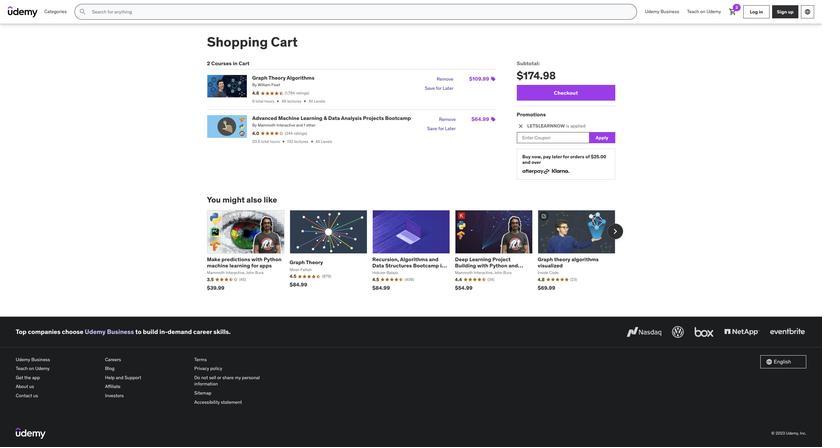 Task type: vqa. For each thing, say whether or not it's contained in the screenshot.
Engine at the top
no



Task type: locate. For each thing, give the bounding box(es) containing it.
business inside udemy business teach on udemy get the app about us contact us
[[31, 357, 50, 363]]

1 horizontal spatial with
[[477, 263, 489, 269]]

box image
[[693, 325, 715, 340]]

0 horizontal spatial in
[[233, 60, 238, 67]]

2 for 2
[[736, 5, 738, 10]]

1 vertical spatial remove
[[439, 117, 456, 122]]

20.5
[[252, 139, 260, 144]]

buy
[[522, 154, 531, 160]]

xxsmall image down 1,784 ratings element
[[303, 99, 307, 104]]

all
[[309, 99, 313, 104], [316, 139, 320, 144]]

0 vertical spatial levels
[[314, 99, 325, 104]]

1 coupon icon image from the top
[[491, 77, 496, 82]]

0 vertical spatial by
[[252, 83, 257, 87]]

learning inside the deep learning project building with python and keras
[[470, 256, 491, 263]]

algorithms up (1,784 ratings)
[[287, 75, 315, 81]]

and inside careers blog help and support affiliate investors
[[116, 375, 123, 381]]

0 vertical spatial ratings)
[[296, 91, 309, 96]]

theory inside carousel 'element'
[[306, 259, 323, 266]]

sign up
[[777, 9, 794, 15]]

learning up other
[[301, 115, 323, 121]]

0 vertical spatial teach
[[687, 9, 699, 15]]

1 vertical spatial algorithms
[[400, 256, 428, 263]]

klarna image
[[552, 168, 569, 174]]

us right contact
[[33, 393, 38, 399]]

1 vertical spatial 2
[[207, 60, 210, 67]]

by up 4.6
[[252, 83, 257, 87]]

later for $64.99
[[445, 126, 456, 132]]

2 left courses
[[207, 60, 210, 67]]

companies
[[28, 328, 61, 336]]

in right courses
[[233, 60, 238, 67]]

0 vertical spatial total
[[256, 99, 264, 104]]

of
[[586, 154, 590, 160]]

do not sell or share my personal information button
[[194, 374, 278, 389]]

with inside the deep learning project building with python and keras
[[477, 263, 489, 269]]

0 vertical spatial remove
[[437, 76, 454, 82]]

1 horizontal spatial bootcamp
[[413, 263, 439, 269]]

by inside advanced machine learning & data analysis projects bootcamp by mammoth interactive and 1 other
[[252, 123, 257, 128]]

later for $109.99
[[443, 85, 454, 91]]

coupon icon image for $64.99
[[491, 117, 496, 122]]

(1,784
[[285, 91, 295, 96]]

levels for algorithms
[[314, 99, 325, 104]]

teach up get
[[16, 366, 28, 372]]

1 horizontal spatial algorithms
[[400, 256, 428, 263]]

1 horizontal spatial python
[[490, 263, 508, 269]]

0 vertical spatial learning
[[301, 115, 323, 121]]

1 vertical spatial lectures
[[294, 139, 308, 144]]

english
[[774, 359, 791, 366]]

by up 4.0
[[252, 123, 257, 128]]

learning inside advanced machine learning & data analysis projects bootcamp by mammoth interactive and 1 other
[[301, 115, 323, 121]]

by inside graph theory algorithms by william fiset
[[252, 83, 257, 87]]

0 horizontal spatial algorithms
[[287, 75, 315, 81]]

1 vertical spatial data
[[372, 263, 384, 269]]

save
[[425, 85, 435, 91], [427, 126, 437, 132]]

later
[[443, 85, 454, 91], [445, 126, 456, 132]]

by
[[252, 83, 257, 87], [252, 123, 257, 128]]

udemy,
[[786, 431, 799, 436]]

0 vertical spatial xxsmall image
[[303, 99, 307, 104]]

0 horizontal spatial graph
[[252, 75, 268, 81]]

Search for anything text field
[[91, 6, 629, 17]]

1 vertical spatial all
[[316, 139, 320, 144]]

(1,784 ratings)
[[285, 91, 309, 96]]

blog
[[105, 366, 115, 372]]

in left deep
[[440, 263, 445, 269]]

in right the log
[[759, 9, 763, 15]]

2 horizontal spatial business
[[661, 9, 679, 15]]

0 vertical spatial remove save for later
[[425, 76, 454, 91]]

1 vertical spatial remove button
[[439, 115, 456, 124]]

udemy image
[[8, 6, 38, 17], [16, 429, 46, 440]]

ratings) inside 1,784 ratings element
[[296, 91, 309, 96]]

hours
[[265, 99, 274, 104], [270, 139, 280, 144]]

all levels up &
[[309, 99, 325, 104]]

you might also like
[[207, 195, 277, 205]]

1 by from the top
[[252, 83, 257, 87]]

nasdaq image
[[625, 325, 663, 340]]

remove save for later
[[425, 76, 454, 91], [427, 117, 456, 132]]

for inside buy now, pay later for orders of $25.00 and over
[[563, 154, 569, 160]]

learning right deep
[[470, 256, 491, 263]]

recursion, algorithms and data structures bootcamp in c++ link
[[372, 256, 447, 275]]

0 horizontal spatial theory
[[269, 75, 286, 81]]

checkout button
[[517, 85, 615, 101]]

teach on udemy link up about us link
[[16, 365, 100, 374]]

1 vertical spatial later
[[445, 126, 456, 132]]

graph
[[252, 75, 268, 81], [538, 256, 553, 263], [290, 259, 305, 266]]

0 vertical spatial 2
[[736, 5, 738, 10]]

bootcamp
[[385, 115, 411, 121], [413, 263, 439, 269]]

1 horizontal spatial on
[[701, 9, 706, 15]]

1 vertical spatial coupon icon image
[[491, 117, 496, 122]]

1 horizontal spatial 2
[[736, 5, 738, 10]]

0 vertical spatial algorithms
[[287, 75, 315, 81]]

save for later button
[[425, 84, 454, 93], [427, 124, 456, 134]]

machine
[[207, 263, 228, 269]]

on inside udemy business teach on udemy get the app about us contact us
[[29, 366, 34, 372]]

also
[[247, 195, 262, 205]]

1 vertical spatial teach on udemy link
[[16, 365, 100, 374]]

0 vertical spatial on
[[701, 9, 706, 15]]

1 horizontal spatial business
[[107, 328, 134, 336]]

and
[[296, 123, 303, 128], [522, 160, 531, 166], [429, 256, 439, 263], [509, 263, 518, 269], [116, 375, 123, 381]]

244 ratings element
[[285, 131, 307, 136]]

lectures down 1,784 ratings element
[[287, 99, 301, 104]]

william
[[258, 83, 271, 87]]

investors
[[105, 393, 124, 399]]

small image
[[518, 123, 524, 130], [766, 359, 773, 366]]

xxsmall image left 132
[[281, 140, 286, 144]]

1 horizontal spatial xxsmall image
[[281, 140, 286, 144]]

0 horizontal spatial 2
[[207, 60, 210, 67]]

and inside advanced machine learning & data analysis projects bootcamp by mammoth interactive and 1 other
[[296, 123, 303, 128]]

0 vertical spatial teach on udemy link
[[683, 4, 725, 20]]

(244 ratings)
[[285, 131, 307, 136]]

2 coupon icon image from the top
[[491, 117, 496, 122]]

visualized
[[538, 263, 563, 269]]

theory
[[554, 256, 571, 263]]

0 horizontal spatial cart
[[239, 60, 249, 67]]

with right learning
[[252, 256, 263, 263]]

and inside buy now, pay later for orders of $25.00 and over
[[522, 160, 531, 166]]

132
[[287, 139, 293, 144]]

coupon icon image for $109.99
[[491, 77, 496, 82]]

xxsmall image
[[303, 99, 307, 104], [310, 140, 314, 144]]

on left 2 link
[[701, 9, 706, 15]]

business
[[661, 9, 679, 15], [107, 328, 134, 336], [31, 357, 50, 363]]

algorithms inside graph theory algorithms by william fiset
[[287, 75, 315, 81]]

1 horizontal spatial theory
[[306, 259, 323, 266]]

graph theory algorithms visualized link
[[538, 256, 599, 269]]

shopping cart with 2 items image
[[729, 8, 737, 16]]

all down 1,784 ratings element
[[309, 99, 313, 104]]

graph right apps
[[290, 259, 305, 266]]

share
[[222, 375, 234, 381]]

1 vertical spatial cart
[[239, 60, 249, 67]]

coupon icon image right $64.99
[[491, 117, 496, 122]]

0 vertical spatial business
[[661, 9, 679, 15]]

affiliate link
[[105, 383, 189, 392]]

1 vertical spatial xxsmall image
[[281, 140, 286, 144]]

1 vertical spatial theory
[[306, 259, 323, 266]]

1 vertical spatial levels
[[321, 139, 332, 144]]

1 vertical spatial us
[[33, 393, 38, 399]]

2 left the log
[[736, 5, 738, 10]]

all right 132 lectures
[[316, 139, 320, 144]]

data right &
[[328, 115, 340, 121]]

1 horizontal spatial small image
[[766, 359, 773, 366]]

1 horizontal spatial xxsmall image
[[310, 140, 314, 144]]

theory inside graph theory algorithms by william fiset
[[269, 75, 286, 81]]

1 vertical spatial total
[[261, 139, 269, 144]]

0 vertical spatial lectures
[[287, 99, 301, 104]]

1 vertical spatial learning
[[470, 256, 491, 263]]

over
[[532, 160, 541, 166]]

0 vertical spatial all
[[309, 99, 313, 104]]

all levels for algorithms
[[309, 99, 325, 104]]

other
[[306, 123, 316, 128]]

teach right udemy business
[[687, 9, 699, 15]]

support
[[125, 375, 141, 381]]

hours left 132
[[270, 139, 280, 144]]

1 vertical spatial bootcamp
[[413, 263, 439, 269]]

1 horizontal spatial data
[[372, 263, 384, 269]]

1 vertical spatial small image
[[766, 359, 773, 366]]

1 vertical spatial save
[[427, 126, 437, 132]]

xxsmall image
[[276, 99, 280, 104], [281, 140, 286, 144]]

subtotal:
[[517, 60, 540, 67]]

ratings) inside the 244 ratings element
[[294, 131, 307, 136]]

teach on udemy link left shopping cart with 2 items icon
[[683, 4, 725, 20]]

1 vertical spatial xxsmall image
[[310, 140, 314, 144]]

xxsmall image right 132 lectures
[[310, 140, 314, 144]]

levels down advanced machine learning & data analysis projects bootcamp by mammoth interactive and 1 other
[[321, 139, 332, 144]]

2 horizontal spatial graph
[[538, 256, 553, 263]]

lectures for learning
[[294, 139, 308, 144]]

small image down promotions
[[518, 123, 524, 130]]

graph left theory
[[538, 256, 553, 263]]

us
[[29, 384, 34, 390], [33, 393, 38, 399]]

0 horizontal spatial xxsmall image
[[303, 99, 307, 104]]

coupon icon image
[[491, 77, 496, 82], [491, 117, 496, 122]]

remove button for $64.99
[[439, 115, 456, 124]]

algorithms right recursion,
[[400, 256, 428, 263]]

bootcamp right the 'structures'
[[413, 263, 439, 269]]

0 vertical spatial coupon icon image
[[491, 77, 496, 82]]

remove save for later for $109.99
[[425, 76, 454, 91]]

0 horizontal spatial business
[[31, 357, 50, 363]]

ratings) up 132 lectures
[[294, 131, 307, 136]]

lectures down the 244 ratings element
[[294, 139, 308, 144]]

0 vertical spatial xxsmall image
[[276, 99, 280, 104]]

1 vertical spatial all levels
[[316, 139, 332, 144]]

total right 20.5
[[261, 139, 269, 144]]

orders
[[570, 154, 585, 160]]

Enter Coupon text field
[[517, 132, 589, 144]]

small image inside english button
[[766, 359, 773, 366]]

predictions
[[222, 256, 250, 263]]

0 vertical spatial theory
[[269, 75, 286, 81]]

teach on udemy link
[[683, 4, 725, 20], [16, 365, 100, 374]]

0 horizontal spatial xxsmall image
[[276, 99, 280, 104]]

graph up william
[[252, 75, 268, 81]]

top
[[16, 328, 27, 336]]

deep learning project building with python and keras link
[[455, 256, 523, 275]]

advanced
[[252, 115, 277, 121]]

skills.
[[213, 328, 231, 336]]

contact
[[16, 393, 32, 399]]

0 vertical spatial hours
[[265, 99, 274, 104]]

1 vertical spatial by
[[252, 123, 257, 128]]

total right 9 on the left top
[[256, 99, 264, 104]]

graph theory link
[[290, 259, 323, 266]]

terms link
[[194, 356, 278, 365]]

2 vertical spatial in
[[440, 263, 445, 269]]

for inside make predictions with python machine learning for apps
[[251, 263, 258, 269]]

graph inside graph theory algorithms visualized
[[538, 256, 553, 263]]

total for advanced
[[261, 139, 269, 144]]

recursion,
[[372, 256, 399, 263]]

0 horizontal spatial learning
[[301, 115, 323, 121]]

levels up &
[[314, 99, 325, 104]]

1 vertical spatial business
[[107, 328, 134, 336]]

0 vertical spatial small image
[[518, 123, 524, 130]]

carousel element
[[207, 210, 623, 296]]

2 link
[[725, 4, 741, 20]]

udemy
[[645, 9, 660, 15], [707, 9, 721, 15], [85, 328, 106, 336], [16, 357, 30, 363], [35, 366, 50, 372]]

2 vertical spatial business
[[31, 357, 50, 363]]

submit search image
[[79, 8, 87, 16]]

1 vertical spatial save for later button
[[427, 124, 456, 134]]

accessibility
[[194, 400, 220, 406]]

or
[[217, 375, 221, 381]]

0 horizontal spatial data
[[328, 115, 340, 121]]

0 horizontal spatial teach
[[16, 366, 28, 372]]

1 vertical spatial on
[[29, 366, 34, 372]]

graph theory algorithms link
[[252, 75, 315, 81]]

1 vertical spatial in
[[233, 60, 238, 67]]

graph theory algorithms by william fiset
[[252, 75, 315, 87]]

on up the at the left of the page
[[29, 366, 34, 372]]

xxsmall image left 46
[[276, 99, 280, 104]]

save for $109.99
[[425, 85, 435, 91]]

data left the 'structures'
[[372, 263, 384, 269]]

0 horizontal spatial teach on udemy link
[[16, 365, 100, 374]]

apps
[[260, 263, 272, 269]]

information
[[194, 382, 218, 388]]

python inside make predictions with python machine learning for apps
[[264, 256, 282, 263]]

with right building
[[477, 263, 489, 269]]

shopping cart
[[207, 34, 298, 50]]

0 horizontal spatial bootcamp
[[385, 115, 411, 121]]

1 vertical spatial ratings)
[[294, 131, 307, 136]]

privacy
[[194, 366, 209, 372]]

0 vertical spatial save for later button
[[425, 84, 454, 93]]

ratings) right (1,784
[[296, 91, 309, 96]]

coupon icon image right $109.99
[[491, 77, 496, 82]]

subtotal: $174.98 checkout
[[517, 60, 578, 96]]

us right about
[[29, 384, 34, 390]]

1 vertical spatial remove save for later
[[427, 117, 456, 132]]

business for udemy business
[[661, 9, 679, 15]]

2 by from the top
[[252, 123, 257, 128]]

0 vertical spatial save
[[425, 85, 435, 91]]

bootcamp right projects
[[385, 115, 411, 121]]

theory for graph theory algorithms by william fiset
[[269, 75, 286, 81]]

9 total hours
[[252, 99, 274, 104]]

0 vertical spatial remove button
[[437, 75, 454, 84]]

categories
[[44, 9, 67, 15]]

0 horizontal spatial on
[[29, 366, 34, 372]]

hours left 46
[[265, 99, 274, 104]]

1 horizontal spatial all
[[316, 139, 320, 144]]

1 vertical spatial hours
[[270, 139, 280, 144]]

get the app link
[[16, 374, 100, 383]]

0 vertical spatial later
[[443, 85, 454, 91]]

graph inside graph theory algorithms by william fiset
[[252, 75, 268, 81]]

0 horizontal spatial with
[[252, 256, 263, 263]]

all for learning
[[316, 139, 320, 144]]

accessibility statement link
[[194, 398, 278, 407]]

all levels down advanced machine learning & data analysis projects bootcamp by mammoth interactive and 1 other
[[316, 139, 332, 144]]

help
[[105, 375, 115, 381]]

small image left english
[[766, 359, 773, 366]]

sign up link
[[772, 5, 799, 18]]

teach on udemy
[[687, 9, 721, 15]]

0 vertical spatial cart
[[271, 34, 298, 50]]

xxsmall image for machine
[[281, 140, 286, 144]]

bootcamp inside advanced machine learning & data analysis projects bootcamp by mammoth interactive and 1 other
[[385, 115, 411, 121]]

1 horizontal spatial learning
[[470, 256, 491, 263]]

about
[[16, 384, 28, 390]]

4.0
[[252, 131, 259, 136]]

promotions
[[517, 111, 546, 118]]



Task type: describe. For each thing, give the bounding box(es) containing it.
all for algorithms
[[309, 99, 313, 104]]

do
[[194, 375, 200, 381]]

deep
[[455, 256, 468, 263]]

remove for $109.99
[[437, 76, 454, 82]]

data inside recursion, algorithms and data structures bootcamp in c++
[[372, 263, 384, 269]]

the
[[24, 375, 31, 381]]

in-
[[160, 328, 168, 336]]

inc.
[[800, 431, 807, 436]]

blog link
[[105, 365, 189, 374]]

privacy policy link
[[194, 365, 278, 374]]

1 horizontal spatial teach on udemy link
[[683, 4, 725, 20]]

20.5 total hours
[[252, 139, 280, 144]]

remove for $64.99
[[439, 117, 456, 122]]

make predictions with python machine learning for apps
[[207, 256, 282, 269]]

save for later button for $109.99
[[425, 84, 454, 93]]

1 vertical spatial udemy image
[[16, 429, 46, 440]]

46 lectures
[[282, 99, 301, 104]]

pay
[[543, 154, 551, 160]]

make predictions with python machine learning for apps link
[[207, 256, 282, 269]]

2 for 2 courses in cart
[[207, 60, 210, 67]]

©
[[772, 431, 775, 436]]

save for later button for $64.99
[[427, 124, 456, 134]]

policy
[[210, 366, 222, 372]]

algorithms inside recursion, algorithms and data structures bootcamp in c++
[[400, 256, 428, 263]]

english button
[[761, 356, 807, 369]]

algorithms
[[572, 256, 599, 263]]

$174.98
[[517, 69, 556, 82]]

python inside the deep learning project building with python and keras
[[490, 263, 508, 269]]

make
[[207, 256, 220, 263]]

2 courses in cart
[[207, 60, 249, 67]]

careers link
[[105, 356, 189, 365]]

project
[[493, 256, 511, 263]]

sell
[[209, 375, 216, 381]]

netapp image
[[723, 325, 761, 340]]

up
[[788, 9, 794, 15]]

later
[[552, 154, 562, 160]]

app
[[32, 375, 40, 381]]

graph for by
[[252, 75, 268, 81]]

xxsmall image for learning
[[310, 140, 314, 144]]

advanced machine learning & data analysis projects bootcamp link
[[252, 115, 411, 121]]

with inside make predictions with python machine learning for apps
[[252, 256, 263, 263]]

choose a language image
[[805, 9, 811, 15]]

mammoth
[[258, 123, 276, 128]]

courses
[[211, 60, 232, 67]]

log in link
[[744, 5, 770, 18]]

letslearnnow
[[527, 123, 565, 129]]

log
[[750, 9, 758, 15]]

personal
[[242, 375, 260, 381]]

0 vertical spatial us
[[29, 384, 34, 390]]

advanced machine learning & data analysis projects bootcamp by mammoth interactive and 1 other
[[252, 115, 411, 128]]

projects
[[363, 115, 384, 121]]

theory for graph theory
[[306, 259, 323, 266]]

0 horizontal spatial small image
[[518, 123, 524, 130]]

c++
[[372, 269, 383, 275]]

hours for advanced
[[270, 139, 280, 144]]

volkswagen image
[[671, 325, 685, 340]]

career
[[193, 328, 212, 336]]

ratings) for learning
[[294, 131, 307, 136]]

udemy business
[[645, 9, 679, 15]]

2 horizontal spatial in
[[759, 9, 763, 15]]

sitemap
[[194, 391, 211, 397]]

business for udemy business teach on udemy get the app about us contact us
[[31, 357, 50, 363]]

&
[[324, 115, 327, 121]]

© 2023 udemy, inc.
[[772, 431, 807, 436]]

careers blog help and support affiliate investors
[[105, 357, 141, 399]]

affiliate
[[105, 384, 121, 390]]

bootcamp inside recursion, algorithms and data structures bootcamp in c++
[[413, 263, 439, 269]]

in inside recursion, algorithms and data structures bootcamp in c++
[[440, 263, 445, 269]]

investors link
[[105, 392, 189, 401]]

help and support link
[[105, 374, 189, 383]]

get
[[16, 375, 23, 381]]

about us link
[[16, 383, 100, 392]]

log in
[[750, 9, 763, 15]]

1 horizontal spatial teach
[[687, 9, 699, 15]]

0 vertical spatial udemy image
[[8, 6, 38, 17]]

apply button
[[589, 132, 615, 144]]

fiset
[[271, 83, 280, 87]]

and inside recursion, algorithms and data structures bootcamp in c++
[[429, 256, 439, 263]]

1 horizontal spatial graph
[[290, 259, 305, 266]]

lectures for algorithms
[[287, 99, 301, 104]]

is
[[566, 123, 570, 129]]

$25.00
[[591, 154, 606, 160]]

not
[[201, 375, 208, 381]]

afterpay image
[[522, 169, 549, 174]]

0 vertical spatial udemy business link
[[641, 4, 683, 20]]

next image
[[610, 227, 621, 237]]

analysis
[[341, 115, 362, 121]]

demand
[[168, 328, 192, 336]]

sign
[[777, 9, 787, 15]]

buy now, pay later for orders of $25.00 and over
[[522, 154, 606, 166]]

teach inside udemy business teach on udemy get the app about us contact us
[[16, 366, 28, 372]]

now,
[[532, 154, 542, 160]]

eventbrite image
[[769, 325, 807, 340]]

2023
[[776, 431, 785, 436]]

data inside advanced machine learning & data analysis projects bootcamp by mammoth interactive and 1 other
[[328, 115, 340, 121]]

terms
[[194, 357, 207, 363]]

might
[[223, 195, 245, 205]]

all levels for learning
[[316, 139, 332, 144]]

building
[[455, 263, 476, 269]]

remove save for later for $64.99
[[427, 117, 456, 132]]

total for graph
[[256, 99, 264, 104]]

my
[[235, 375, 241, 381]]

levels for learning
[[321, 139, 332, 144]]

categories button
[[40, 4, 71, 20]]

save for $64.99
[[427, 126, 437, 132]]

terms privacy policy do not sell or share my personal information sitemap accessibility statement
[[194, 357, 260, 406]]

xxsmall image for theory
[[276, 99, 280, 104]]

2 vertical spatial udemy business link
[[16, 356, 100, 365]]

top companies choose udemy business to build in-demand career skills.
[[16, 328, 231, 336]]

learning
[[230, 263, 250, 269]]

graph theory
[[290, 259, 323, 266]]

ratings) for algorithms
[[296, 91, 309, 96]]

sitemap link
[[194, 389, 278, 398]]

remove button for $109.99
[[437, 75, 454, 84]]

and inside the deep learning project building with python and keras
[[509, 263, 518, 269]]

graph for visualized
[[538, 256, 553, 263]]

hours for graph
[[265, 99, 274, 104]]

xxsmall image for algorithms
[[303, 99, 307, 104]]

machine
[[278, 115, 300, 121]]

interactive
[[277, 123, 295, 128]]

1 vertical spatial udemy business link
[[85, 328, 134, 336]]

1
[[304, 123, 305, 128]]

1,784 ratings element
[[285, 91, 309, 96]]

keras
[[455, 269, 469, 275]]

careers
[[105, 357, 121, 363]]



